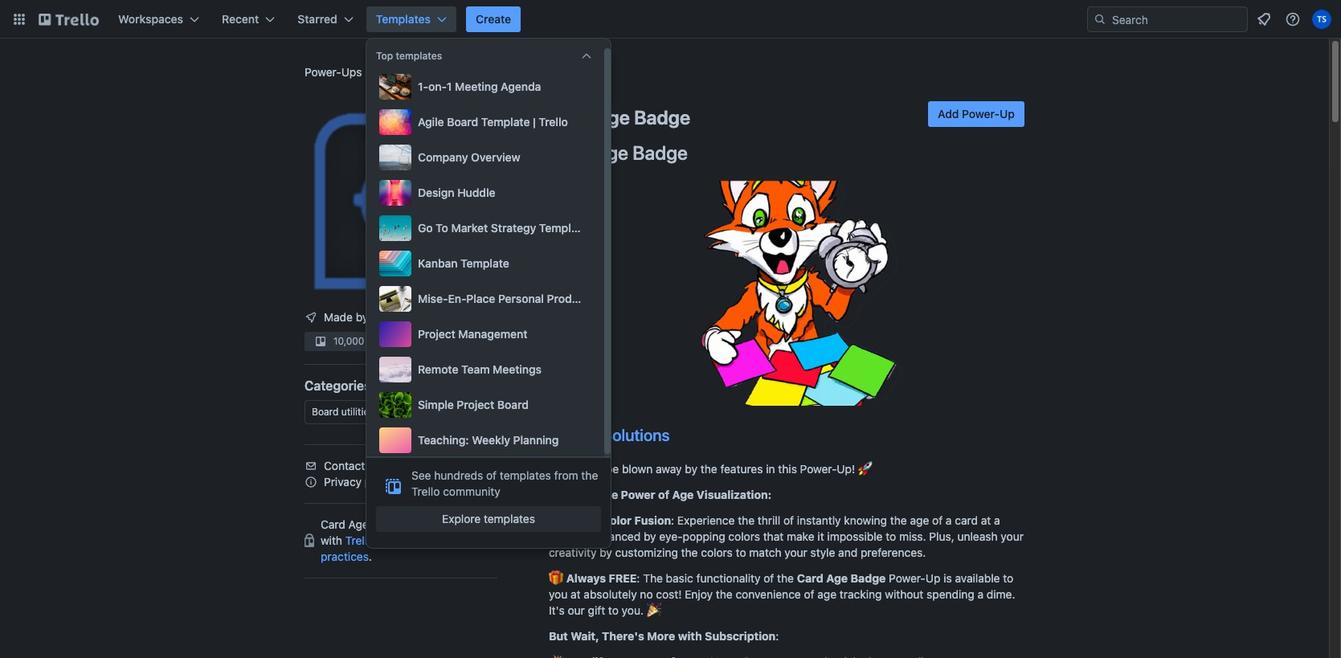 Task type: locate. For each thing, give the bounding box(es) containing it.
1 horizontal spatial trello
[[539, 115, 568, 129]]

1 horizontal spatial kryl
[[570, 426, 599, 445]]

10,000 +
[[334, 335, 373, 347]]

kryl up +
[[371, 310, 392, 324]]

recent button
[[212, 6, 285, 32]]

0 vertical spatial colors
[[728, 530, 760, 543]]

cost!
[[656, 588, 682, 601]]

power- inside button
[[962, 107, 1000, 121]]

the down 'popping'
[[681, 546, 698, 560]]

privacy
[[434, 533, 472, 547]]

1 vertical spatial :
[[637, 572, 640, 585]]

: up the eye- at the bottom
[[671, 514, 674, 527]]

0 vertical spatial your
[[1001, 530, 1024, 543]]

and
[[412, 533, 431, 547], [838, 546, 858, 560]]

recent
[[222, 12, 259, 26]]

1 horizontal spatial :
[[671, 514, 674, 527]]

of right thrill
[[784, 514, 794, 527]]

1 vertical spatial up
[[926, 572, 941, 585]]

template left |
[[481, 115, 530, 129]]

to left 'be'
[[592, 462, 603, 476]]

trello inside see hundreds of templates from the trello community
[[411, 485, 440, 498]]

on-
[[428, 80, 447, 93]]

a up unleash
[[994, 514, 1000, 527]]

1-on-1 meeting agenda
[[418, 80, 541, 93]]

teaching: weekly planning
[[418, 433, 559, 447]]

0 horizontal spatial in
[[419, 517, 429, 531]]

search image
[[1094, 13, 1107, 26]]

up right add
[[1000, 107, 1015, 121]]

is inside card age badge is in compliance with
[[408, 517, 416, 531]]

menu
[[376, 71, 653, 456]]

make
[[787, 530, 815, 543]]

0 horizontal spatial age
[[818, 588, 837, 601]]

0 vertical spatial at
[[981, 514, 991, 527]]

0 vertical spatial with
[[321, 533, 342, 547]]

0 horizontal spatial kryl
[[371, 310, 392, 324]]

1 vertical spatial in
[[419, 517, 429, 531]]

age up miss.
[[910, 514, 929, 527]]

board down categories
[[312, 406, 339, 418]]

1 horizontal spatial is
[[944, 572, 952, 585]]

: down power-up is available to you at absolutely no cost! enjoy the convenience of age tracking without spending a dime. it's our gift to you. 🎉
[[776, 629, 779, 643]]

0 vertical spatial card age badge
[[378, 65, 463, 79]]

up inside power-up is available to you at absolutely no cost! enjoy the convenience of age tracking without spending a dime. it's our gift to you. 🎉
[[926, 572, 941, 585]]

at
[[981, 514, 991, 527], [571, 588, 581, 601]]

project up remote
[[418, 327, 456, 341]]

the down functionality
[[716, 588, 733, 601]]

0 horizontal spatial is
[[408, 517, 416, 531]]

1 vertical spatial with
[[678, 629, 702, 643]]

banner image
[[549, 180, 1025, 406]]

of up convenience
[[764, 572, 774, 585]]

compliance
[[432, 517, 491, 531]]

teaching:
[[418, 433, 469, 447]]

agile
[[418, 115, 444, 129]]

and inside trello's data and privacy practices
[[412, 533, 431, 547]]

0 horizontal spatial project
[[418, 327, 456, 341]]

of up plus,
[[932, 514, 943, 527]]

1 vertical spatial is
[[944, 572, 952, 585]]

power- inside power-up is available to you at absolutely no cost! enjoy the convenience of age tracking without spending a dime. it's our gift to you. 🎉
[[889, 572, 926, 585]]

kryl
[[371, 310, 392, 324], [570, 426, 599, 445]]

remote
[[418, 362, 458, 376]]

1 vertical spatial age
[[818, 588, 837, 601]]

with up practices
[[321, 533, 342, 547]]

template right "strategy"
[[539, 221, 588, 235]]

📆 age & color fusion
[[549, 514, 671, 527]]

up!
[[837, 462, 855, 476]]

weekly
[[472, 433, 510, 447]]

colors up match
[[728, 530, 760, 543]]

0 horizontal spatial trello
[[411, 485, 440, 498]]

your down make
[[785, 546, 808, 560]]

1 horizontal spatial age
[[910, 514, 929, 527]]

1 vertical spatial your
[[785, 546, 808, 560]]

of inside see hundreds of templates from the trello community
[[486, 469, 497, 482]]

colors down 'popping'
[[701, 546, 733, 560]]

meetings
[[493, 362, 542, 376]]

+
[[367, 335, 373, 347]]

up inside button
[[1000, 107, 1015, 121]]

in up trello's data and privacy practices
[[419, 517, 429, 531]]

a up plus,
[[946, 514, 952, 527]]

0 horizontal spatial and
[[412, 533, 431, 547]]

board down meetings
[[497, 398, 529, 411]]

kryl up prepare
[[570, 426, 599, 445]]

badge
[[429, 65, 463, 79], [634, 106, 690, 129], [633, 141, 688, 164], [372, 517, 405, 531], [851, 572, 886, 585]]

place
[[466, 292, 495, 305]]

power- down starred popup button on the top of the page
[[305, 65, 341, 79]]

1 vertical spatial kryl
[[570, 426, 599, 445]]

to
[[592, 462, 603, 476], [886, 530, 896, 543], [736, 546, 746, 560], [1003, 572, 1014, 585], [608, 604, 619, 617]]

contact support
[[324, 459, 409, 472]]

unleash
[[958, 530, 998, 543]]

mise-en-place personal productivity system button
[[376, 283, 653, 315]]

0 vertical spatial solutions
[[395, 310, 443, 324]]

primary element
[[0, 0, 1341, 39]]

1 vertical spatial project
[[457, 398, 494, 411]]

1 horizontal spatial solutions
[[603, 426, 670, 445]]

: left the
[[637, 572, 640, 585]]

1 vertical spatial templates
[[500, 469, 551, 482]]

1 vertical spatial at
[[571, 588, 581, 601]]

top
[[376, 50, 393, 62]]

this
[[778, 462, 797, 476]]

at inside : experience the thrill of instantly knowing the age of a card at a glance, enhanced by eye-popping colors that make it impossible to miss. plus, unleash your creativity by customizing the colors to match your style and preferences.
[[981, 514, 991, 527]]

made
[[324, 310, 353, 324]]

absolutely
[[584, 588, 637, 601]]

trello right |
[[539, 115, 568, 129]]

is up spending
[[944, 572, 952, 585]]

0 vertical spatial age
[[910, 514, 929, 527]]

board right agile
[[447, 115, 478, 129]]

templates down planning
[[500, 469, 551, 482]]

1 horizontal spatial a
[[978, 588, 984, 601]]

2 horizontal spatial board
[[497, 398, 529, 411]]

card
[[378, 65, 403, 79], [549, 106, 591, 129], [549, 141, 590, 164], [321, 517, 345, 531], [797, 572, 824, 585]]

the inside power-up is available to you at absolutely no cost! enjoy the convenience of age tracking without spending a dime. it's our gift to you. 🎉
[[716, 588, 733, 601]]

0 vertical spatial project
[[418, 327, 456, 341]]

privacy policy link
[[324, 474, 396, 490]]

templates up card age badge link
[[396, 50, 442, 62]]

support
[[368, 459, 409, 472]]

the
[[701, 462, 717, 476], [581, 469, 598, 482], [600, 488, 618, 502], [738, 514, 755, 527], [890, 514, 907, 527], [681, 546, 698, 560], [777, 572, 794, 585], [716, 588, 733, 601]]

0 horizontal spatial solutions
[[395, 310, 443, 324]]

up up spending
[[926, 572, 941, 585]]

features
[[721, 462, 763, 476]]

power- up without
[[889, 572, 926, 585]]

0 horizontal spatial with
[[321, 533, 342, 547]]

add power-up button
[[928, 101, 1025, 127]]

design huddle
[[418, 186, 496, 199]]

subscription
[[705, 629, 776, 643]]

is
[[408, 517, 416, 531], [944, 572, 952, 585]]

board
[[447, 115, 478, 129], [497, 398, 529, 411], [312, 406, 339, 418]]

0 vertical spatial in
[[766, 462, 775, 476]]

card down top at the top left
[[378, 65, 403, 79]]

template
[[481, 115, 530, 129], [539, 221, 588, 235], [461, 256, 509, 270]]

the left features
[[701, 462, 717, 476]]

1 vertical spatial solutions
[[603, 426, 670, 445]]

with right more
[[678, 629, 702, 643]]

add
[[938, 107, 959, 121]]

template down go to market strategy template button
[[461, 256, 509, 270]]

community
[[443, 485, 501, 498]]

but wait, there's more with subscription :
[[549, 629, 779, 643]]

0 notifications image
[[1255, 10, 1274, 29]]

in left this
[[766, 462, 775, 476]]

of right convenience
[[804, 588, 815, 601]]

trello down see
[[411, 485, 440, 498]]

by down enhanced
[[600, 546, 612, 560]]

badge inside card age badge is in compliance with
[[372, 517, 405, 531]]

0 vertical spatial templates
[[396, 50, 442, 62]]

templates down see hundreds of templates from the trello community
[[484, 512, 535, 526]]

customizing
[[615, 546, 678, 560]]

trello inside button
[[539, 115, 568, 129]]

solutions up blown
[[603, 426, 670, 445]]

to left match
[[736, 546, 746, 560]]

1 horizontal spatial with
[[678, 629, 702, 643]]

and right data
[[412, 533, 431, 547]]

:
[[671, 514, 674, 527], [637, 572, 640, 585], [776, 629, 779, 643]]

planning
[[513, 433, 559, 447]]

is up data
[[408, 517, 416, 531]]

templates
[[396, 50, 442, 62], [500, 469, 551, 482], [484, 512, 535, 526]]

trello's data and privacy practices link
[[321, 533, 472, 563]]

0 horizontal spatial at
[[571, 588, 581, 601]]

see hundreds of templates from the trello community
[[411, 469, 598, 498]]

1 vertical spatial colors
[[701, 546, 733, 560]]

power-up is available to you at absolutely no cost! enjoy the convenience of age tracking without spending a dime. it's our gift to you. 🎉
[[549, 572, 1016, 617]]

card up practices
[[321, 517, 345, 531]]

simple
[[418, 398, 454, 411]]

kryl solutions link
[[570, 426, 670, 445]]

your right unleash
[[1001, 530, 1024, 543]]

a inside power-up is available to you at absolutely no cost! enjoy the convenience of age tracking without spending a dime. it's our gift to you. 🎉
[[978, 588, 984, 601]]

0 vertical spatial :
[[671, 514, 674, 527]]

there's
[[602, 629, 644, 643]]

🎉
[[647, 604, 661, 617]]

menu containing 1-on-1 meeting agenda
[[376, 71, 653, 456]]

strategy
[[491, 221, 536, 235]]

2 horizontal spatial :
[[776, 629, 779, 643]]

|
[[533, 115, 536, 129]]

it's
[[549, 604, 565, 617]]

at up unleash
[[981, 514, 991, 527]]

0 vertical spatial up
[[1000, 107, 1015, 121]]

1 horizontal spatial project
[[457, 398, 494, 411]]

📆
[[549, 514, 563, 527]]

and down impossible
[[838, 546, 858, 560]]

1 horizontal spatial and
[[838, 546, 858, 560]]

1 horizontal spatial at
[[981, 514, 991, 527]]

age left tracking
[[818, 588, 837, 601]]

the left 'be'
[[581, 469, 598, 482]]

0 vertical spatial is
[[408, 517, 416, 531]]

at up our
[[571, 588, 581, 601]]

2 vertical spatial template
[[461, 256, 509, 270]]

enhanced
[[590, 530, 641, 543]]

spending
[[927, 588, 975, 601]]

power- right add
[[962, 107, 1000, 121]]

of
[[486, 469, 497, 482], [658, 488, 670, 502], [784, 514, 794, 527], [932, 514, 943, 527], [764, 572, 774, 585], [804, 588, 815, 601]]

age
[[406, 65, 426, 79], [595, 106, 630, 129], [594, 141, 629, 164], [672, 488, 694, 502], [566, 514, 588, 527], [349, 517, 369, 531], [826, 572, 848, 585]]

2 vertical spatial templates
[[484, 512, 535, 526]]

agile board template | trello button
[[376, 106, 595, 138]]

utilities
[[341, 406, 374, 418]]

0 vertical spatial trello
[[539, 115, 568, 129]]

trello's data and privacy practices
[[321, 533, 472, 563]]

in
[[766, 462, 775, 476], [419, 517, 429, 531]]

is inside power-up is available to you at absolutely no cost! enjoy the convenience of age tracking without spending a dime. it's our gift to you. 🎉
[[944, 572, 952, 585]]

1 horizontal spatial up
[[1000, 107, 1015, 121]]

solutions down mise-
[[395, 310, 443, 324]]

1 vertical spatial trello
[[411, 485, 440, 498]]

1 horizontal spatial in
[[766, 462, 775, 476]]

0 horizontal spatial up
[[926, 572, 941, 585]]

power
[[621, 488, 655, 502]]

a down available
[[978, 588, 984, 601]]

back to home image
[[39, 6, 99, 32]]

kanban template
[[418, 256, 509, 270]]

data
[[386, 533, 409, 547]]

1-
[[418, 80, 428, 93]]

of up community
[[486, 469, 497, 482]]

open information menu image
[[1285, 11, 1301, 27]]

1 horizontal spatial your
[[1001, 530, 1024, 543]]

and inside : experience the thrill of instantly knowing the age of a card at a glance, enhanced by eye-popping colors that make it impossible to miss. plus, unleash your creativity by customizing the colors to match your style and preferences.
[[838, 546, 858, 560]]

project down team
[[457, 398, 494, 411]]

match
[[749, 546, 782, 560]]



Task type: describe. For each thing, give the bounding box(es) containing it.
card down "style"
[[797, 572, 824, 585]]

by right made
[[356, 310, 368, 324]]

company overview button
[[376, 141, 595, 174]]

with inside card age badge is in compliance with
[[321, 533, 342, 547]]

card
[[955, 514, 978, 527]]

overview
[[471, 150, 520, 164]]

the up miss.
[[890, 514, 907, 527]]

2 vertical spatial card age badge
[[549, 141, 688, 164]]

card right overview
[[549, 141, 590, 164]]

0 vertical spatial template
[[481, 115, 530, 129]]

system
[[614, 292, 653, 305]]

age inside : experience the thrill of instantly knowing the age of a card at a glance, enhanced by eye-popping colors that make it impossible to miss. plus, unleash your creativity by customizing the colors to match your style and preferences.
[[910, 514, 929, 527]]

prepare to be blown away by the features in this power-up! 🚀
[[549, 462, 873, 476]]

you
[[549, 588, 568, 601]]

simple project board
[[418, 398, 529, 411]]

workspaces
[[118, 12, 183, 26]]

card inside card age badge is in compliance with
[[321, 517, 345, 531]]

go to market strategy template
[[418, 221, 588, 235]]

away
[[656, 462, 682, 476]]

at inside power-up is available to you at absolutely no cost! enjoy the convenience of age tracking without spending a dime. it's our gift to you. 🎉
[[571, 588, 581, 601]]

the inside see hundreds of templates from the trello community
[[581, 469, 598, 482]]

🎁 always free : the basic functionality of the card age badge
[[549, 572, 886, 585]]

create
[[476, 12, 511, 26]]

wait,
[[571, 629, 599, 643]]

to up preferences.
[[886, 530, 896, 543]]

personal
[[498, 292, 544, 305]]

0 vertical spatial kryl
[[371, 310, 392, 324]]

1
[[447, 80, 452, 93]]

available
[[955, 572, 1000, 585]]

card age badge link
[[378, 65, 463, 79]]

knowing
[[844, 514, 887, 527]]

by right away
[[685, 462, 698, 476]]

creativity
[[549, 546, 597, 560]]

agile board template | trello
[[418, 115, 568, 129]]

project inside button
[[457, 398, 494, 411]]

Search field
[[1107, 7, 1247, 31]]

prepare
[[549, 462, 589, 476]]

mise-en-place personal productivity system
[[418, 292, 653, 305]]

project inside "button"
[[418, 327, 456, 341]]

templates button
[[366, 6, 457, 32]]

1-on-1 meeting agenda button
[[376, 71, 595, 103]]

🎁
[[549, 572, 563, 585]]

collapse image
[[580, 50, 593, 63]]

to
[[436, 221, 448, 235]]

the up convenience
[[777, 572, 794, 585]]

enjoy
[[685, 588, 713, 601]]

by down the fusion
[[644, 530, 656, 543]]

gift
[[588, 604, 605, 617]]

to up 'dime.'
[[1003, 572, 1014, 585]]

of right power on the bottom of the page
[[658, 488, 670, 502]]

card age badge is in compliance with
[[321, 517, 491, 547]]

privacy
[[324, 475, 362, 488]]

10,000
[[334, 335, 364, 347]]

go
[[418, 221, 433, 235]]

popping
[[683, 530, 725, 543]]

: inside : experience the thrill of instantly knowing the age of a card at a glance, enhanced by eye-popping colors that make it impossible to miss. plus, unleash your creativity by customizing the colors to match your style and preferences.
[[671, 514, 674, 527]]

you.
[[622, 604, 644, 617]]

add power-up
[[938, 107, 1015, 121]]

remote team meetings button
[[376, 354, 595, 386]]

board utilities link
[[305, 400, 381, 424]]

practices
[[321, 549, 369, 563]]

power-ups link
[[305, 65, 362, 79]]

team
[[461, 362, 490, 376]]

that
[[763, 530, 784, 543]]

templates for explore templates
[[484, 512, 535, 526]]

templates for top templates
[[396, 50, 442, 62]]

eye-
[[659, 530, 683, 543]]

always
[[566, 572, 606, 585]]

0 horizontal spatial a
[[946, 514, 952, 527]]

0 horizontal spatial your
[[785, 546, 808, 560]]

contact support link
[[324, 458, 409, 474]]

&
[[591, 514, 599, 527]]

2 horizontal spatial a
[[994, 514, 1000, 527]]

instantly
[[797, 514, 841, 527]]

ups
[[341, 65, 362, 79]]

company overview
[[418, 150, 520, 164]]

plus,
[[929, 530, 955, 543]]

starred button
[[288, 6, 363, 32]]

age inside card age badge is in compliance with
[[349, 517, 369, 531]]

1 vertical spatial template
[[539, 221, 588, 235]]

hundreds
[[434, 469, 483, 482]]

workspaces button
[[108, 6, 209, 32]]

without
[[885, 588, 924, 601]]

go to market strategy template button
[[376, 212, 595, 244]]

preferences.
[[861, 546, 926, 560]]

card right |
[[549, 106, 591, 129]]

: experience the thrill of instantly knowing the age of a card at a glance, enhanced by eye-popping colors that make it impossible to miss. plus, unleash your creativity by customizing the colors to match your style and preferences.
[[549, 514, 1024, 560]]

the left thrill
[[738, 514, 755, 527]]

in inside card age badge is in compliance with
[[419, 517, 429, 531]]

functionality
[[697, 572, 761, 585]]

convenience
[[736, 588, 801, 601]]

🚀
[[858, 462, 873, 476]]

style
[[811, 546, 835, 560]]

power- right this
[[800, 462, 837, 476]]

teaching: weekly planning button
[[376, 424, 595, 456]]

1 horizontal spatial board
[[447, 115, 478, 129]]

kanban template button
[[376, 248, 595, 280]]

the up 📆 age & color fusion
[[600, 488, 618, 502]]

templates inside see hundreds of templates from the trello community
[[500, 469, 551, 482]]

2 vertical spatial :
[[776, 629, 779, 643]]

tara schultz (taraschultz7) image
[[1312, 10, 1332, 29]]

huddle
[[457, 186, 496, 199]]

power-ups
[[305, 65, 362, 79]]

1 vertical spatial card age badge
[[549, 106, 690, 129]]

more
[[647, 629, 675, 643]]

be
[[606, 462, 619, 476]]

but
[[549, 629, 568, 643]]

explore templates link
[[376, 506, 601, 532]]

impossible
[[827, 530, 883, 543]]

0 horizontal spatial board
[[312, 406, 339, 418]]

of inside power-up is available to you at absolutely no cost! enjoy the convenience of age tracking without spending a dime. it's our gift to you. 🎉
[[804, 588, 815, 601]]

categories
[[305, 378, 371, 393]]

by up prepare
[[549, 426, 567, 445]]

policy
[[365, 475, 396, 488]]

miss.
[[899, 530, 926, 543]]

from
[[554, 469, 578, 482]]

company
[[418, 150, 468, 164]]

experience
[[677, 514, 735, 527]]

explore
[[442, 512, 481, 526]]

age inside power-up is available to you at absolutely no cost! enjoy the convenience of age tracking without spending a dime. it's our gift to you. 🎉
[[818, 588, 837, 601]]

0 horizontal spatial :
[[637, 572, 640, 585]]

to down the absolutely
[[608, 604, 619, 617]]

top templates
[[376, 50, 442, 62]]



Task type: vqa. For each thing, say whether or not it's contained in the screenshot.
"management"
yes



